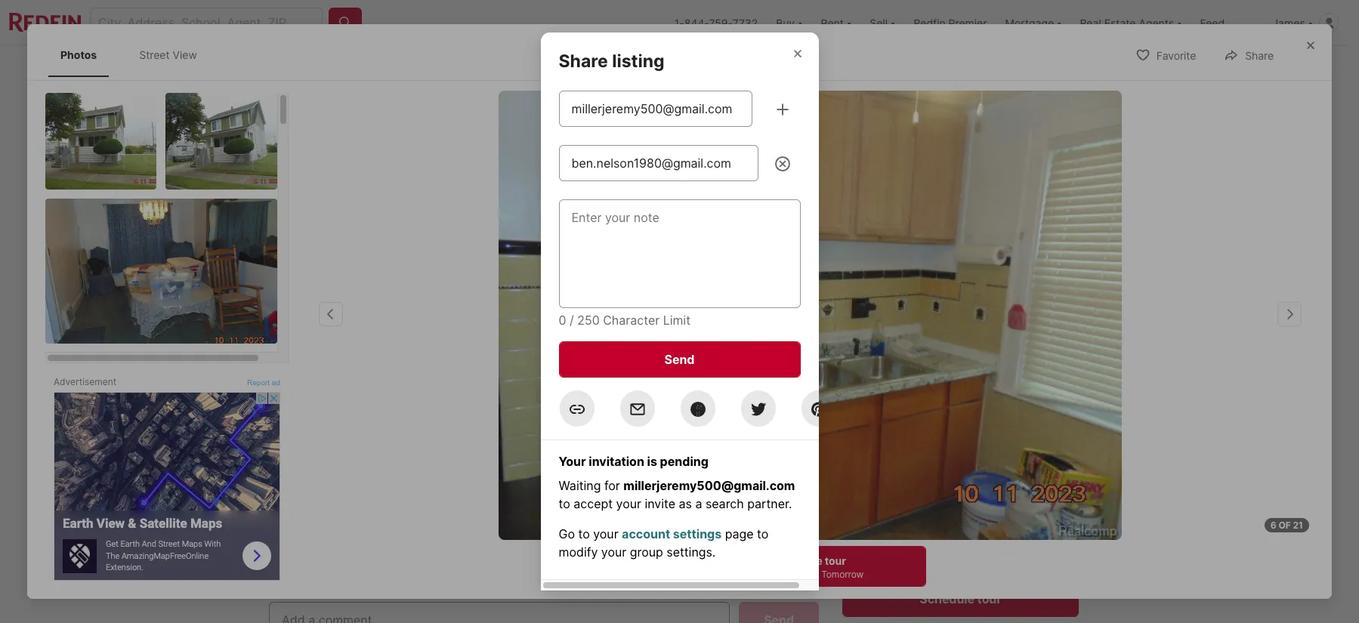 Task type: describe. For each thing, give the bounding box(es) containing it.
group
[[630, 545, 663, 560]]

redfin
[[914, 16, 946, 29]]

28
[[1021, 465, 1050, 491]]

list box containing tour in person
[[842, 529, 1079, 569]]

sale & tax history
[[575, 61, 662, 73]]

Email Address text field
[[572, 100, 739, 118]]

5877
[[269, 448, 299, 463]]

schedule tour button
[[842, 581, 1079, 617]]

share for share listing
[[559, 51, 608, 72]]

limit
[[663, 313, 690, 328]]

your inside page to modify your group settings.
[[601, 545, 626, 560]]

go for go tour this home
[[842, 418, 866, 439]]

1.5
[[532, 482, 556, 504]]

844-
[[684, 16, 709, 29]]

partner.
[[747, 496, 792, 511]]

invitation
[[589, 454, 644, 469]]

share button
[[1211, 39, 1287, 70]]

ad region
[[54, 392, 280, 581]]

settings
[[673, 527, 722, 542]]

feed
[[1200, 16, 1225, 29]]

account
[[622, 527, 670, 542]]

tour in person
[[874, 543, 938, 554]]

tour for schedule tour
[[977, 591, 1001, 606]]

for
[[604, 478, 620, 493]]

map entry image
[[718, 418, 819, 519]]

saturday
[[1012, 452, 1059, 463]]

history
[[627, 61, 662, 73]]

City, Address, School, Agent, ZIP search field
[[90, 8, 323, 38]]

clair
[[335, 448, 363, 463]]

submit search image
[[338, 15, 353, 30]]

photos
[[60, 48, 97, 61]]

report
[[247, 378, 270, 387]]

new 1 hr ago
[[287, 105, 353, 116]]

oct for 27
[[951, 493, 970, 504]]

saint
[[302, 448, 333, 463]]

1,144
[[604, 482, 647, 504]]

property details
[[461, 61, 540, 73]]

baths
[[532, 506, 565, 521]]

26
[[872, 465, 900, 491]]

ago
[[332, 105, 353, 116]]

view
[[173, 48, 197, 61]]

est.
[[269, 507, 288, 520]]

oct for 28
[[1026, 493, 1045, 504]]

a
[[695, 496, 702, 511]]

photos
[[1018, 366, 1054, 379]]

tab list containing photos
[[45, 33, 224, 77]]

new 1 hr ago link
[[269, 88, 836, 403]]

tomorrow
[[821, 569, 864, 580]]

report ad button
[[247, 378, 280, 390]]

go to your account settings
[[559, 527, 722, 542]]

share listing element
[[559, 32, 683, 72]]

tour via video chat
[[983, 543, 1065, 554]]

report ad
[[247, 378, 280, 387]]

via
[[1005, 543, 1017, 554]]

street
[[139, 48, 170, 61]]

tax
[[609, 61, 624, 73]]

video
[[1020, 543, 1043, 554]]

available:
[[779, 569, 819, 580]]

thursday 26 oct
[[862, 452, 910, 504]]

for
[[283, 420, 304, 433]]

as
[[679, 496, 692, 511]]

details
[[507, 61, 540, 73]]

2 tab from the left
[[359, 49, 443, 85]]

search
[[706, 496, 744, 511]]

schedule for schedule tour
[[920, 591, 975, 606]]

invite
[[645, 496, 675, 511]]

$46,900 est. $378
[[269, 482, 343, 520]]

sale & tax history tab
[[557, 49, 679, 85]]

/
[[570, 313, 574, 328]]

beds
[[467, 506, 496, 521]]

feed button
[[1191, 0, 1264, 45]]

schedule tour next available: tomorrow
[[757, 555, 864, 580]]

next image
[[1061, 466, 1085, 491]]

settings.
[[667, 545, 716, 560]]

character
[[603, 313, 660, 328]]

in
[[896, 543, 904, 554]]

ad
[[272, 378, 280, 387]]

5877 saint clair st
[[269, 448, 378, 463]]

sq
[[604, 506, 619, 521]]

21
[[1004, 366, 1016, 379]]

property
[[461, 61, 504, 73]]

1,144 sq ft
[[604, 482, 647, 521]]

redfin premier button
[[905, 0, 996, 45]]

favorite
[[1156, 49, 1196, 62]]

comments
[[269, 565, 362, 586]]

go for go to your account settings
[[559, 527, 575, 542]]

page
[[725, 527, 754, 542]]

Enter your note text field
[[572, 209, 788, 299]]



Task type: vqa. For each thing, say whether or not it's contained in the screenshot.
The Hr
yes



Task type: locate. For each thing, give the bounding box(es) containing it.
page to modify your group settings.
[[559, 527, 769, 560]]

0 horizontal spatial tour
[[825, 555, 846, 567]]

this
[[910, 418, 942, 439]]

0 horizontal spatial tour
[[874, 543, 894, 554]]

2 vertical spatial tour
[[977, 591, 1001, 606]]

redfin premier
[[914, 16, 987, 29]]

ft
[[622, 506, 634, 521]]

1 horizontal spatial tour
[[983, 543, 1002, 554]]

advertisement
[[54, 376, 116, 388]]

1 oct from the left
[[876, 493, 895, 504]]

schedule tour
[[920, 591, 1001, 606]]

1 horizontal spatial tab list
[[269, 46, 765, 85]]

0 horizontal spatial go
[[559, 527, 575, 542]]

tab list
[[45, 33, 224, 77], [269, 46, 765, 85]]

tour for tour in person
[[874, 543, 894, 554]]

to right 1.5
[[559, 496, 570, 511]]

1
[[311, 105, 315, 116]]

tour inside schedule tour next available: tomorrow
[[825, 555, 846, 567]]

go up the thursday
[[842, 418, 866, 439]]

share
[[1245, 49, 1274, 62], [559, 51, 608, 72]]

0 vertical spatial tour
[[870, 418, 906, 439]]

$46,900
[[269, 482, 343, 504]]

to inside page to modify your group settings.
[[757, 527, 769, 542]]

21 photos
[[1004, 366, 1054, 379]]

1.5 baths
[[532, 482, 565, 521]]

hr
[[317, 105, 330, 116]]

1 horizontal spatial tour
[[870, 418, 906, 439]]

1 tab from the left
[[269, 49, 359, 85]]

to
[[559, 496, 570, 511], [578, 527, 590, 542], [757, 527, 769, 542]]

schedule for schedule tour next available: tomorrow
[[775, 555, 822, 567]]

1 tour from the left
[[874, 543, 894, 554]]

chat
[[1046, 543, 1065, 554]]

2 horizontal spatial to
[[757, 527, 769, 542]]

property details tab
[[443, 49, 557, 85]]

share listing dialog
[[27, 24, 1332, 599], [541, 32, 837, 591]]

share inside share listing element
[[559, 51, 608, 72]]

sale
[[307, 420, 333, 433]]

5877 saint clair st, detroit, mi 48213 image
[[269, 88, 836, 400], [842, 88, 1079, 241], [842, 247, 1079, 400]]

saturday 28 oct
[[1012, 452, 1059, 504]]

modify
[[559, 545, 598, 560]]

share inside button
[[1245, 49, 1274, 62]]

0 vertical spatial your
[[616, 496, 641, 511]]

tour for schedule tour next available: tomorrow
[[825, 555, 846, 567]]

tour
[[874, 543, 894, 554], [983, 543, 1002, 554]]

schedule inside button
[[920, 591, 975, 606]]

your down go to your account settings
[[601, 545, 626, 560]]

2 horizontal spatial tour
[[977, 591, 1001, 606]]

accept
[[574, 496, 613, 511]]

0 / 250 character limit
[[559, 313, 690, 328]]

image image
[[45, 93, 157, 189], [166, 93, 277, 189], [45, 198, 277, 343]]

previous image
[[836, 466, 860, 491]]

None button
[[851, 443, 920, 514], [926, 444, 995, 513], [1001, 444, 1070, 513], [851, 443, 920, 514], [926, 444, 995, 513], [1001, 444, 1070, 513]]

share down feed button
[[1245, 49, 1274, 62]]

7732
[[733, 16, 758, 29]]

schedule inside schedule tour next available: tomorrow
[[775, 555, 822, 567]]

Add a comment... text field
[[282, 611, 717, 623]]

oct inside the saturday 28 oct
[[1026, 493, 1045, 504]]

0
[[559, 313, 566, 328]]

tour inside option
[[874, 543, 894, 554]]

to for go to your account settings
[[578, 527, 590, 542]]

tour
[[870, 418, 906, 439], [825, 555, 846, 567], [977, 591, 1001, 606]]

1 horizontal spatial oct
[[951, 493, 970, 504]]

person
[[906, 543, 938, 554]]

-
[[336, 420, 341, 433]]

tour up tomorrow
[[825, 555, 846, 567]]

send
[[665, 352, 695, 367]]

tour for go tour this home
[[870, 418, 906, 439]]

1 vertical spatial tour
[[825, 555, 846, 567]]

next
[[757, 569, 777, 580]]

tour left in
[[874, 543, 894, 554]]

to inside waiting for millerjeremy500@gmail.com to accept your invite as a search partner.
[[559, 496, 570, 511]]

oct for 26
[[876, 493, 895, 504]]

1 horizontal spatial go
[[842, 418, 866, 439]]

favorite button
[[1122, 39, 1209, 70]]

1 vertical spatial your
[[593, 527, 618, 542]]

oct inside friday 27 oct
[[951, 493, 970, 504]]

to right page
[[757, 527, 769, 542]]

0 horizontal spatial share
[[559, 51, 608, 72]]

your down sq
[[593, 527, 618, 542]]

go up modify
[[559, 527, 575, 542]]

share listing
[[559, 51, 665, 72]]

tour inside "option"
[[983, 543, 1002, 554]]

1 horizontal spatial to
[[578, 527, 590, 542]]

home
[[946, 418, 994, 439]]

tab list containing property details
[[269, 46, 765, 85]]

tour in person option
[[842, 529, 952, 569]]

0 horizontal spatial to
[[559, 496, 570, 511]]

1 vertical spatial go
[[559, 527, 575, 542]]

your inside waiting for millerjeremy500@gmail.com to accept your invite as a search partner.
[[616, 496, 641, 511]]

oct inside thursday 26 oct
[[876, 493, 895, 504]]

pending
[[660, 454, 709, 469]]

go
[[842, 418, 866, 439], [559, 527, 575, 542]]

share listing dialog containing share listing
[[541, 32, 837, 591]]

1-844-759-7732
[[675, 16, 758, 29]]

account settings link
[[622, 527, 722, 542]]

2 vertical spatial your
[[601, 545, 626, 560]]

is
[[647, 454, 657, 469]]

schedule up available:
[[775, 555, 822, 567]]

baths link
[[532, 506, 565, 521]]

schedule down person
[[920, 591, 975, 606]]

0 vertical spatial go
[[842, 418, 866, 439]]

0 horizontal spatial schedule
[[775, 555, 822, 567]]

2 tour from the left
[[983, 543, 1002, 554]]

&
[[599, 61, 606, 73]]

to for page to modify your group settings.
[[757, 527, 769, 542]]

your down for
[[616, 496, 641, 511]]

photos tab
[[48, 36, 109, 74]]

your invitation is pending
[[559, 454, 709, 469]]

list box
[[842, 529, 1079, 569]]

1 vertical spatial schedule
[[920, 591, 975, 606]]

street view
[[139, 48, 197, 61]]

share listing dialog containing photos
[[27, 24, 1332, 599]]

millerjeremy500@gmail.com
[[624, 478, 795, 493]]

759-
[[709, 16, 733, 29]]

for sale -
[[283, 420, 344, 433]]

tour inside "schedule tour" button
[[977, 591, 1001, 606]]

250
[[577, 313, 600, 328]]

0 vertical spatial schedule
[[775, 555, 822, 567]]

go tour this home
[[842, 418, 994, 439]]

oct down "27"
[[951, 493, 970, 504]]

tour left the via
[[983, 543, 1002, 554]]

new
[[287, 105, 309, 116]]

sale
[[575, 61, 596, 73]]

oct down 26 at right
[[876, 493, 895, 504]]

5877 saint clair st image
[[499, 91, 1122, 540]]

tour via video chat option
[[952, 529, 1079, 569]]

friday
[[945, 452, 976, 463]]

tour down tour via video chat "option"
[[977, 591, 1001, 606]]

share left tax
[[559, 51, 608, 72]]

Email Address text field
[[572, 154, 745, 172]]

tour for tour via video chat
[[983, 543, 1002, 554]]

tab
[[269, 49, 359, 85], [359, 49, 443, 85]]

your
[[559, 454, 586, 469]]

1 horizontal spatial schedule
[[920, 591, 975, 606]]

to up modify
[[578, 527, 590, 542]]

2 oct from the left
[[951, 493, 970, 504]]

2 horizontal spatial oct
[[1026, 493, 1045, 504]]

0 horizontal spatial tab list
[[45, 33, 224, 77]]

0 horizontal spatial oct
[[876, 493, 895, 504]]

27
[[947, 465, 974, 491]]

1-
[[675, 16, 684, 29]]

share for share
[[1245, 49, 1274, 62]]

oct down 28
[[1026, 493, 1045, 504]]

listing
[[612, 51, 665, 72]]

3 oct from the left
[[1026, 493, 1045, 504]]

waiting
[[559, 478, 601, 493]]

tour up the thursday
[[870, 418, 906, 439]]

st
[[366, 448, 378, 463]]

street view tab
[[127, 36, 209, 74]]

21 photos button
[[970, 358, 1067, 388]]

1 horizontal spatial share
[[1245, 49, 1274, 62]]

premier
[[949, 16, 987, 29]]

waiting for millerjeremy500@gmail.com to accept your invite as a search partner.
[[559, 478, 795, 511]]

1-844-759-7732 link
[[675, 16, 758, 29]]

send button
[[559, 341, 800, 378]]

thursday
[[862, 452, 910, 463]]



